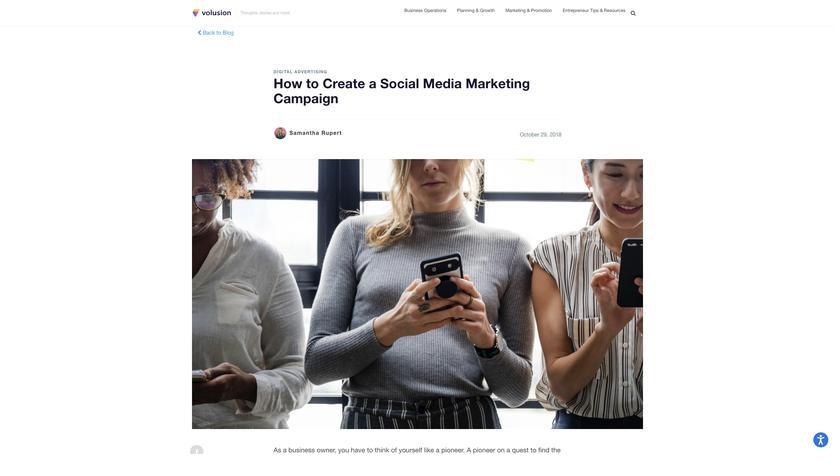 Task type: describe. For each thing, give the bounding box(es) containing it.
back to blog
[[201, 30, 234, 36]]

a right like
[[436, 447, 440, 455]]

marketing & promotion
[[506, 8, 552, 13]]

& for marketing
[[527, 8, 530, 13]]

how to create a social media marketing campaign image
[[192, 159, 643, 430]]

2018
[[550, 132, 562, 138]]

on
[[497, 447, 505, 455]]

as
[[274, 447, 281, 455]]

media
[[423, 75, 462, 91]]

business operations link
[[405, 7, 447, 14]]

samantha rupert link
[[274, 127, 342, 140]]

planning & growth link
[[457, 7, 495, 14]]

operations
[[424, 8, 447, 13]]

business operations
[[405, 8, 447, 13]]

entrepreneur tips & resources
[[563, 8, 626, 13]]

29,
[[541, 132, 548, 138]]

samantha rupert
[[290, 130, 342, 136]]

how
[[274, 75, 303, 91]]

entrepreneur
[[563, 8, 589, 13]]

to right have
[[367, 447, 373, 455]]

& for planning
[[476, 8, 479, 13]]

samantha
[[290, 130, 320, 136]]

resources
[[604, 8, 626, 13]]

pioneer.
[[442, 447, 465, 455]]

october 29, 2018
[[520, 132, 562, 138]]

business
[[405, 8, 423, 13]]

& inside entrepreneur tips & resources link
[[600, 8, 603, 13]]

planning & growth
[[457, 8, 495, 13]]

tips
[[590, 8, 599, 13]]

a right as
[[283, 447, 287, 455]]

thoughts,
[[241, 11, 259, 15]]

open accessibe: accessibility options, statement and help image
[[818, 436, 825, 446]]

yourself
[[399, 447, 422, 455]]

blog
[[223, 30, 234, 36]]

facebook image
[[195, 450, 199, 455]]

chevron left image
[[198, 30, 201, 35]]

marketing inside digital advertising how to create a social media marketing campaign
[[466, 75, 530, 91]]

quest
[[512, 447, 529, 455]]

like
[[424, 447, 434, 455]]

advertising
[[295, 69, 327, 74]]

the
[[551, 447, 561, 455]]



Task type: locate. For each thing, give the bounding box(es) containing it.
a right on
[[507, 447, 510, 455]]

think
[[375, 447, 389, 455]]

1 horizontal spatial &
[[527, 8, 530, 13]]

a left social
[[369, 75, 377, 91]]

digital
[[274, 69, 293, 74]]

to down advertising
[[306, 75, 319, 91]]

to left find
[[531, 447, 537, 455]]

more.
[[281, 11, 291, 15]]

find
[[538, 447, 550, 455]]

as a business owner, you have to think of yourself like a pioneer. a pioneer on a quest to find the
[[274, 447, 561, 455]]

to inside digital advertising how to create a social media marketing campaign
[[306, 75, 319, 91]]

october
[[520, 132, 540, 138]]

search image
[[631, 10, 636, 16]]

marketing
[[506, 8, 526, 13], [466, 75, 530, 91]]

have
[[351, 447, 365, 455]]

stories
[[260, 11, 272, 15]]

1 vertical spatial marketing
[[466, 75, 530, 91]]

& left growth
[[476, 8, 479, 13]]

back
[[203, 30, 215, 36]]

pioneer
[[473, 447, 496, 455]]

planning
[[457, 8, 475, 13]]

create
[[323, 75, 365, 91]]

& right tips
[[600, 8, 603, 13]]

to
[[217, 30, 221, 36], [306, 75, 319, 91], [367, 447, 373, 455], [531, 447, 537, 455]]

back to blog link
[[194, 26, 238, 39]]

0 vertical spatial marketing
[[506, 8, 526, 13]]

rupert
[[322, 130, 342, 136]]

campaign
[[274, 90, 339, 106]]

to inside back to blog link
[[217, 30, 221, 36]]

owner,
[[317, 447, 337, 455]]

& inside marketing & promotion link
[[527, 8, 530, 13]]

& left promotion
[[527, 8, 530, 13]]

a inside digital advertising how to create a social media marketing campaign
[[369, 75, 377, 91]]

& inside planning & growth link
[[476, 8, 479, 13]]

digital advertising how to create a social media marketing campaign
[[274, 69, 530, 106]]

to left blog on the top left of the page
[[217, 30, 221, 36]]

marketing & promotion link
[[506, 7, 552, 14]]

a
[[467, 447, 471, 455]]

of
[[391, 447, 397, 455]]

entrepreneur tips & resources link
[[563, 7, 626, 15]]

social
[[380, 75, 419, 91]]

&
[[476, 8, 479, 13], [527, 8, 530, 13], [600, 8, 603, 13]]

promotion
[[531, 8, 552, 13]]

2 horizontal spatial &
[[600, 8, 603, 13]]

0 horizontal spatial &
[[476, 8, 479, 13]]

business
[[289, 447, 315, 455]]

a
[[369, 75, 377, 91], [283, 447, 287, 455], [436, 447, 440, 455], [507, 447, 510, 455]]

you
[[338, 447, 349, 455]]

growth
[[480, 8, 495, 13]]

thoughts, stories and more.
[[241, 11, 291, 15]]

and
[[273, 11, 279, 15]]



Task type: vqa. For each thing, say whether or not it's contained in the screenshot.
linkedin image
no



